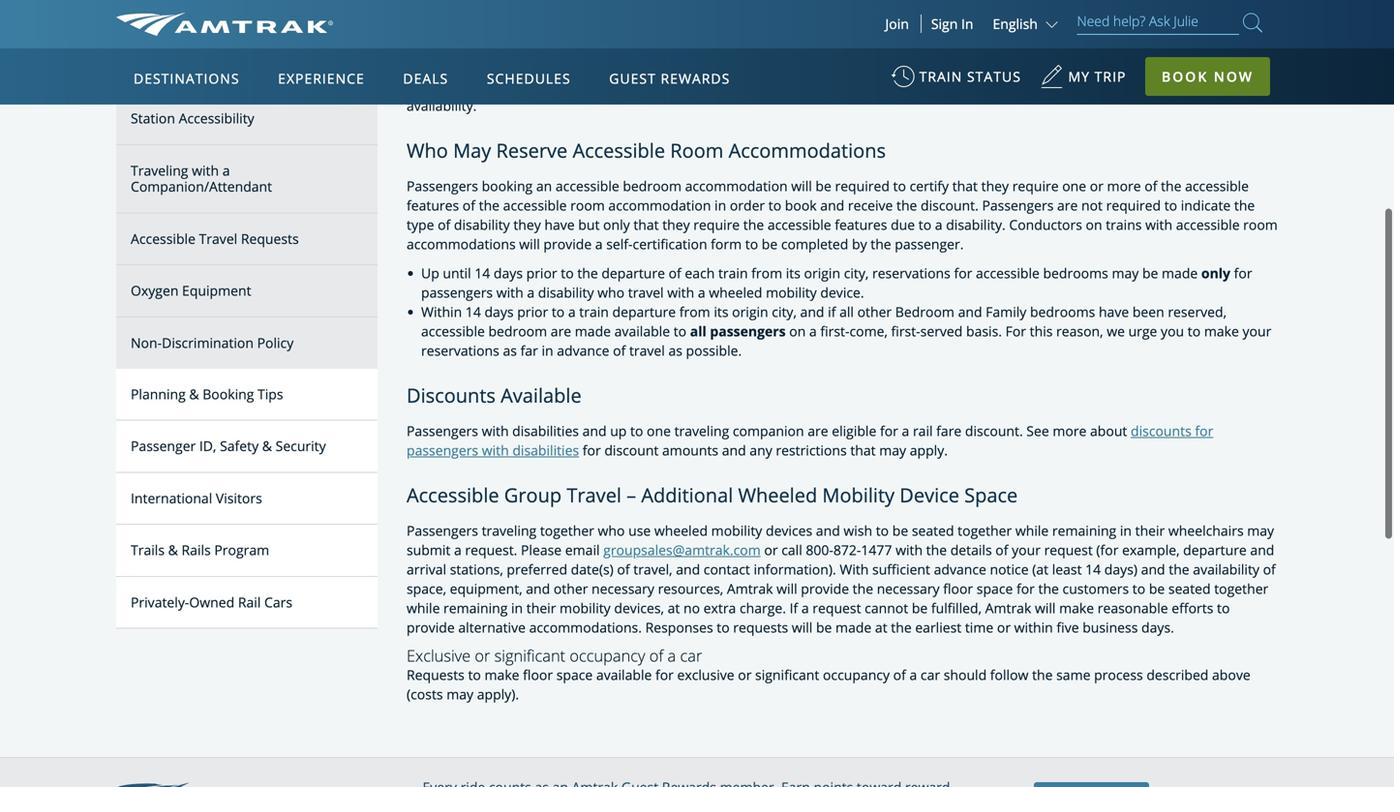 Task type: describe. For each thing, give the bounding box(es) containing it.
within
[[421, 303, 462, 321]]

wheeled inside accessible spaces for a wheeled mobility device and/or transfer accessible seats are limited. make your reservation in advance to ensure availability.
[[554, 77, 608, 95]]

passengers for for passengers with a disability who travel with a wheeled mobility device.
[[421, 283, 493, 302]]

reservations down passenger. at the right top
[[873, 264, 951, 282]]

experience
[[278, 69, 365, 88]]

and/or
[[710, 77, 752, 95]]

discount. inside 'passengers booking an accessible bedroom accommodation will be required to certify that they require one or more of the accessible features of the accessible room accommodation in order to book and receive the discount. passengers are not required to indicate the type of disability they have but only that they require the accessible features due to a disability. conductors on trains with accessible room accommodations will provide a self-certification form to be completed by the passenger.'
[[921, 196, 979, 214]]

your inside 'on a first-come, first-served basis. for this reason, we urge you to make your reservations as far in advance of travel as possible.'
[[1243, 322, 1272, 340]]

companion
[[733, 422, 804, 440]]

the down booking
[[479, 196, 500, 214]]

the down with
[[853, 580, 874, 598]]

wish
[[844, 522, 873, 540]]

non-
[[131, 334, 162, 352]]

an
[[536, 177, 552, 195]]

accommodations
[[407, 235, 516, 253]]

prior inside within 14 days prior to a train departure from its origin city, and if all other bedroom and family bedrooms have been reserved, accessible bedroom are made available to
[[517, 303, 548, 321]]

with inside 'or call 800-872-1477 with the details of your request (for example, departure and arrival stations, preferred date(s) of travel, and contact information). with sufficient advance notice (at least 14 days) and the availability of space, equipment, and other necessary resources, amtrak will provide the necessary floor space for the customers to be seated together while remaining in their mobility devices, at no extra charge. if a request cannot be fulfilled, amtrak will make reasonable efforts to provide alternative accommodations. responses to requests will be made at the earliest time or within five business days.'
[[896, 541, 923, 559]]

international visitors link
[[116, 473, 378, 525]]

or inside 'passengers booking an accessible bedroom accommodation will be required to certify that they require one or more of the accessible features of the accessible room accommodation in order to book and receive the discount. passengers are not required to indicate the type of disability they have but only that they require the accessible features due to a disability. conductors on trains with accessible room accommodations will provide a self-certification form to be completed by the passenger.'
[[1090, 177, 1104, 195]]

reasonable
[[1098, 599, 1169, 617]]

accessible up indicate
[[1185, 177, 1249, 195]]

on inside 'passengers booking an accessible bedroom accommodation will be required to certify that they require one or more of the accessible features of the accessible room accommodation in order to book and receive the discount. passengers are not required to indicate the type of disability they have but only that they require the accessible features due to a disability. conductors on trains with accessible room accommodations will provide a self-certification form to be completed by the passenger.'
[[1086, 215, 1103, 234]]

are up restrictions
[[808, 422, 829, 440]]

status
[[967, 67, 1022, 86]]

advance inside 'on a first-come, first-served basis. for this reason, we urge you to make your reservations as far in advance of travel as possible.'
[[557, 341, 610, 360]]

application inside 'banner'
[[188, 162, 653, 433]]

1 horizontal spatial travel
[[567, 482, 622, 508]]

advance inside accessible spaces for a wheeled mobility device and/or transfer accessible seats are limited. make your reservation in advance to ensure availability.
[[1150, 77, 1202, 95]]

reservations inside 'on a first-come, first-served basis. for this reason, we urge you to make your reservations as far in advance of travel as possible.'
[[421, 341, 500, 360]]

if
[[790, 599, 798, 617]]

with
[[840, 560, 869, 579]]

the up indicate
[[1161, 177, 1182, 195]]

1 necessary from the left
[[592, 580, 655, 598]]

will up if
[[777, 580, 798, 598]]

now
[[1214, 67, 1254, 86]]

1477
[[861, 541, 892, 559]]

privately-
[[131, 593, 189, 612]]

departure for train
[[613, 303, 676, 321]]

you
[[1161, 322, 1185, 340]]

in inside accessible spaces for a wheeled mobility device and/or transfer accessible seats are limited. make your reservation in advance to ensure availability.
[[1134, 77, 1146, 95]]

discounts
[[407, 382, 496, 409]]

book now button
[[1146, 57, 1271, 96]]

have inside 'passengers booking an accessible bedroom accommodation will be required to certify that they require one or more of the accessible features of the accessible room accommodation in order to book and receive the discount. passengers are not required to indicate the type of disability they have but only that they require the accessible features due to a disability. conductors on trains with accessible room accommodations will provide a self-certification form to be completed by the passenger.'
[[545, 215, 575, 234]]

remaining inside 'or call 800-872-1477 with the details of your request (for example, departure and arrival stations, preferred date(s) of travel, and contact information). with sufficient advance notice (at least 14 days) and the availability of space, equipment, and other necessary resources, amtrak will provide the necessary floor space for the customers to be seated together while remaining in their mobility devices, at no extra charge. if a request cannot be fulfilled, amtrak will make reasonable efforts to provide alternative accommodations. responses to requests will be made at the earliest time or within five business days.'
[[444, 599, 508, 617]]

and down preferred on the left bottom of the page
[[526, 580, 550, 598]]

for inside accessible spaces for a wheeled mobility device and/or transfer accessible seats are limited. make your reservation in advance to ensure availability.
[[521, 77, 540, 95]]

0 horizontal spatial together
[[540, 522, 595, 540]]

english button
[[993, 15, 1063, 33]]

deals
[[403, 69, 449, 88]]

sign in
[[931, 15, 974, 33]]

who
[[407, 137, 448, 164]]

example,
[[1123, 541, 1180, 559]]

process
[[1094, 666, 1143, 684]]

described
[[1147, 666, 1209, 684]]

request.
[[465, 541, 518, 559]]

five
[[1057, 618, 1079, 637]]

will down if
[[792, 618, 813, 637]]

space
[[965, 482, 1018, 508]]

while inside 'or call 800-872-1477 with the details of your request (for example, departure and arrival stations, preferred date(s) of travel, and contact information). with sufficient advance notice (at least 14 days) and the availability of space, equipment, and other necessary resources, amtrak will provide the necessary floor space for the customers to be seated together while remaining in their mobility devices, at no extra charge. if a request cannot be fulfilled, amtrak will make reasonable efforts to provide alternative accommodations. responses to requests will be made at the earliest time or within five business days.'
[[407, 599, 440, 617]]

1 horizontal spatial occupancy
[[823, 666, 890, 684]]

spaces
[[475, 77, 518, 95]]

no
[[684, 599, 700, 617]]

the down cannot
[[891, 618, 912, 637]]

my trip
[[1069, 67, 1127, 86]]

more inside 'passengers booking an accessible bedroom accommodation will be required to certify that they require one or more of the accessible features of the accessible room accommodation in order to book and receive the discount. passengers are not required to indicate the type of disability they have but only that they require the accessible features due to a disability. conductors on trains with accessible room accommodations will provide a self-certification form to be completed by the passenger.'
[[1107, 177, 1141, 195]]

book now
[[1162, 67, 1254, 86]]

0 horizontal spatial car
[[680, 645, 702, 667]]

on left trains,
[[824, 28, 840, 47]]

traveling inside passengers traveling together who use wheeled mobility devices and wish to be seated together while remaining in their wheelchairs may submit a request. please email
[[482, 522, 537, 540]]

accommodations,
[[523, 28, 636, 47]]

mobility
[[823, 482, 895, 508]]

in inside 'passengers booking an accessible bedroom accommodation will be required to certify that they require one or more of the accessible features of the accessible room accommodation in order to book and receive the discount. passengers are not required to indicate the type of disability they have but only that they require the accessible features due to a disability. conductors on trains with accessible room accommodations will provide a self-certification form to be completed by the passenger.'
[[715, 196, 727, 214]]

1 horizontal spatial from
[[752, 264, 783, 282]]

on inside 'on a first-come, first-served basis. for this reason, we urge you to make your reservations as far in advance of travel as possible.'
[[790, 322, 806, 340]]

cars
[[264, 593, 292, 612]]

amtrak guest rewards image
[[116, 783, 345, 787]]

1 horizontal spatial train
[[719, 264, 748, 282]]

1 vertical spatial provide
[[801, 580, 849, 598]]

2 vertical spatial all
[[690, 322, 707, 340]]

travel inside secondary navigation
[[199, 229, 237, 248]]

0 horizontal spatial provide
[[407, 618, 455, 637]]

and inside passengers traveling together who use wheeled mobility devices and wish to be seated together while remaining in their wheelchairs may submit a request. please email
[[816, 522, 840, 540]]

other inside within 14 days prior to a train departure from its origin city, and if all other bedroom and family bedrooms have been reserved, accessible bedroom are made available to
[[858, 303, 892, 321]]

to inside 'on a first-come, first-served basis. for this reason, we urge you to make your reservations as far in advance of travel as possible.'
[[1188, 322, 1201, 340]]

a left the rail
[[902, 422, 910, 440]]

bedrooms inside within 14 days prior to a train departure from its origin city, and if all other bedroom and family bedrooms have been reserved, accessible bedroom are made available to
[[1030, 303, 1096, 321]]

contact
[[704, 560, 750, 579]]

family
[[986, 303, 1027, 321]]

discounts for passengers with disabilities
[[407, 422, 1214, 460]]

wheeled inside for passengers with a disability who travel with a wheeled mobility device.
[[709, 283, 763, 302]]

passengers with disabilities and up to one traveling companion are eligible for a rail fare discount. see more about
[[407, 422, 1131, 440]]

bedroom inside within 14 days prior to a train departure from its origin city, and if all other bedroom and family bedrooms have been reserved, accessible bedroom are made available to
[[489, 322, 547, 340]]

restrictions
[[776, 441, 847, 460]]

accessible down guest
[[573, 137, 665, 164]]

0 horizontal spatial occupancy
[[570, 645, 646, 667]]

are inside within 14 days prior to a train departure from its origin city, and if all other bedroom and family bedrooms have been reserved, accessible bedroom are made available to
[[551, 322, 572, 340]]

banner containing join
[[0, 0, 1395, 447]]

above
[[1213, 666, 1251, 684]]

booking
[[203, 385, 254, 403]]

and left any
[[722, 441, 746, 460]]

1 vertical spatial &
[[262, 437, 272, 455]]

the up due
[[897, 196, 918, 214]]

passengers for all passengers
[[710, 322, 786, 340]]

1 vertical spatial room
[[1244, 215, 1278, 234]]

availability
[[1193, 560, 1260, 579]]

train status link
[[892, 58, 1022, 106]]

but
[[578, 215, 600, 234]]

including
[[905, 28, 962, 47]]

0 vertical spatial 14
[[475, 264, 490, 282]]

in inside 'on a first-come, first-served basis. for this reason, we urge you to make your reservations as far in advance of travel as possible.'
[[542, 341, 554, 360]]

may up been
[[1112, 264, 1139, 282]]

be up been
[[1143, 264, 1159, 282]]

be up the book
[[816, 177, 832, 195]]

1 vertical spatial request
[[813, 599, 861, 617]]

passengers up conductors
[[982, 196, 1054, 214]]

a down "responses"
[[668, 645, 676, 667]]

floor inside exclusive or significant occupancy of a car requests to make floor space available for exclusive or significant occupancy of a car should follow the same process described above (costs may apply).
[[523, 666, 553, 684]]

0 vertical spatial bedrooms
[[1043, 264, 1109, 282]]

in inside 'or call 800-872-1477 with the details of your request (for example, departure and arrival stations, preferred date(s) of travel, and contact information). with sufficient advance notice (at least 14 days) and the availability of space, equipment, and other necessary resources, amtrak will provide the necessary floor space for the customers to be seated together while remaining in their mobility devices, at no extra charge. if a request cannot be fulfilled, amtrak will make reasonable efforts to provide alternative accommodations. responses to requests will be made at the earliest time or within five business days.'
[[511, 599, 523, 617]]

0 horizontal spatial amtrak
[[727, 580, 773, 598]]

be right form
[[762, 235, 778, 253]]

my
[[1069, 67, 1091, 86]]

will up 'within'
[[1035, 599, 1056, 617]]

traveling with a companion/attendant
[[131, 161, 272, 196]]

your inside 'or call 800-872-1477 with the details of your request (for example, departure and arrival stations, preferred date(s) of travel, and contact information). with sufficient advance notice (at least 14 days) and the availability of space, equipment, and other necessary resources, amtrak will provide the necessary floor space for the customers to be seated together while remaining in their mobility devices, at no extra charge. if a request cannot be fulfilled, amtrak will make reasonable efforts to provide alternative accommodations. responses to requests will be made at the earliest time or within five business days.'
[[1012, 541, 1041, 559]]

0 horizontal spatial they
[[514, 215, 541, 234]]

a left "should"
[[910, 666, 917, 684]]

secondary navigation
[[116, 0, 407, 728]]

and down the example,
[[1141, 560, 1166, 579]]

follow
[[991, 666, 1029, 684]]

requests inside secondary navigation
[[241, 229, 299, 248]]

passenger.
[[895, 235, 964, 253]]

1 vertical spatial accommodation
[[609, 196, 711, 214]]

be up earliest
[[912, 599, 928, 617]]

accessible inside within 14 days prior to a train departure from its origin city, and if all other bedroom and family bedrooms have been reserved, accessible bedroom are made available to
[[421, 322, 485, 340]]

travel inside for passengers with a disability who travel with a wheeled mobility device.
[[628, 283, 664, 302]]

2 vertical spatial that
[[851, 441, 876, 460]]

email
[[565, 541, 600, 559]]

0 vertical spatial features
[[407, 196, 459, 214]]

possible.
[[686, 341, 742, 360]]

1 horizontal spatial together
[[958, 522, 1012, 540]]

privately-owned rail cars
[[131, 593, 292, 612]]

trip
[[1095, 67, 1127, 86]]

discounts
[[1131, 422, 1192, 440]]

0 horizontal spatial room
[[571, 196, 605, 214]]

with inside discounts for passengers with disabilities
[[482, 441, 509, 460]]

ensure
[[1222, 77, 1266, 95]]

in
[[962, 15, 974, 33]]

days inside within 14 days prior to a train departure from its origin city, and if all other bedroom and family bedrooms have been reserved, accessible bedroom are made available to
[[485, 303, 514, 321]]

the down (at
[[1039, 580, 1059, 598]]

owned
[[189, 593, 235, 612]]

1 horizontal spatial city,
[[844, 264, 869, 282]]

a up passenger. at the right top
[[935, 215, 943, 234]]

accessible for accessible group travel – additional wheeled mobility device space
[[407, 482, 499, 508]]

fulfilled,
[[932, 599, 982, 617]]

groupsales@amtrak.com link
[[604, 541, 761, 559]]

floor inside 'or call 800-872-1477 with the details of your request (for example, departure and arrival stations, preferred date(s) of travel, and contact information). with sufficient advance notice (at least 14 days) and the availability of space, equipment, and other necessary resources, amtrak will provide the necessary floor space for the customers to be seated together while remaining in their mobility devices, at no extra charge. if a request cannot be fulfilled, amtrak will make reasonable efforts to provide alternative accommodations. responses to requests will be made at the earliest time or within five business days.'
[[943, 580, 973, 598]]

exclusive or significant occupancy of a car requests to make floor space available for exclusive or significant occupancy of a car should follow the same process described above (costs may apply).
[[407, 645, 1251, 704]]

the down order
[[744, 215, 764, 234]]

group
[[504, 482, 562, 508]]

1 horizontal spatial amtrak
[[986, 599, 1032, 617]]

train inside within 14 days prior to a train departure from its origin city, and if all other bedroom and family bedrooms have been reserved, accessible bedroom are made available to
[[579, 303, 609, 321]]

responses
[[646, 618, 713, 637]]

resources,
[[658, 580, 724, 598]]

will down an at the top left of page
[[519, 235, 540, 253]]

exclusive
[[677, 666, 735, 684]]

and left 'if'
[[800, 303, 825, 321]]

may inside exclusive or significant occupancy of a car requests to make floor space available for exclusive or significant occupancy of a car should follow the same process described above (costs may apply).
[[447, 685, 474, 704]]

discounts for passengers with disabilities link
[[407, 422, 1214, 460]]

tips
[[258, 385, 283, 403]]

should
[[944, 666, 987, 684]]

and up resources,
[[676, 560, 700, 579]]

on right sign
[[966, 28, 982, 47]]

1 horizontal spatial significant
[[755, 666, 820, 684]]

1 horizontal spatial request
[[1045, 541, 1093, 559]]

0 vertical spatial made
[[1162, 264, 1198, 282]]

certification
[[633, 235, 708, 253]]

by
[[852, 235, 867, 253]]

within 14 days prior to a train departure from its origin city, and if all other bedroom and family bedrooms have been reserved, accessible bedroom are made available to
[[421, 303, 1227, 340]]

this
[[1030, 322, 1053, 340]]

reserved,
[[1168, 303, 1227, 321]]

passengers booking an accessible bedroom accommodation will be required to certify that they require one or more of the accessible features of the accessible room accommodation in order to book and receive the discount. passengers are not required to indicate the type of disability they have but only that they require the accessible features due to a disability. conductors on trains with accessible room accommodations will provide a self-certification form to be completed by the passenger.
[[407, 177, 1278, 253]]

reservations up guest rewards
[[639, 28, 717, 47]]

0 horizontal spatial at
[[668, 599, 680, 617]]

1 horizontal spatial car
[[921, 666, 940, 684]]

receive
[[848, 196, 893, 214]]

be up exclusive or significant occupancy of a car requests to make floor space available for exclusive or significant occupancy of a car should follow the same process described above (costs may apply).
[[816, 618, 832, 637]]

only inside 'passengers booking an accessible bedroom accommodation will be required to certify that they require one or more of the accessible features of the accessible room accommodation in order to book and receive the discount. passengers are not required to indicate the type of disability they have but only that they require the accessible features due to a disability. conductors on trains with accessible room accommodations will provide a self-certification form to be completed by the passenger.'
[[603, 215, 630, 234]]

1 vertical spatial only
[[1202, 264, 1231, 282]]

together inside 'or call 800-872-1477 with the details of your request (for example, departure and arrival stations, preferred date(s) of travel, and contact information). with sufficient advance notice (at least 14 days) and the availability of space, equipment, and other necessary resources, amtrak will provide the necessary floor space for the customers to be seated together while remaining in their mobility devices, at no extra charge. if a request cannot be fulfilled, amtrak will make reasonable efforts to provide alternative accommodations. responses to requests will be made at the earliest time or within five business days.'
[[1215, 580, 1269, 598]]

information).
[[754, 560, 836, 579]]

1 horizontal spatial required
[[1107, 196, 1161, 214]]

and up basis.
[[958, 303, 983, 321]]

space,
[[407, 580, 446, 598]]

made inside within 14 days prior to a train departure from its origin city, and if all other bedroom and family bedrooms have been reserved, accessible bedroom are made available to
[[575, 322, 611, 340]]

with inside 'passengers booking an accessible bedroom accommodation will be required to certify that they require one or more of the accessible features of the accessible room accommodation in order to book and receive the discount. passengers are not required to indicate the type of disability they have but only that they require the accessible features due to a disability. conductors on trains with accessible room accommodations will provide a self-certification form to be completed by the passenger.'
[[1146, 215, 1173, 234]]

for inside 'or call 800-872-1477 with the details of your request (for example, departure and arrival stations, preferred date(s) of travel, and contact information). with sufficient advance notice (at least 14 days) and the availability of space, equipment, and other necessary resources, amtrak will provide the necessary floor space for the customers to be seated together while remaining in their mobility devices, at no extra charge. if a request cannot be fulfilled, amtrak will make reasonable efforts to provide alternative accommodations. responses to requests will be made at the earliest time or within five business days.'
[[1017, 580, 1035, 598]]

1 horizontal spatial features
[[835, 215, 888, 234]]

0 horizontal spatial more
[[1053, 422, 1087, 440]]

remaining inside passengers traveling together who use wheeled mobility devices and wish to be seated together while remaining in their wheelchairs may submit a request. please email
[[1053, 522, 1117, 540]]

extra
[[704, 599, 736, 617]]

wheeled inside passengers traveling together who use wheeled mobility devices and wish to be seated together while remaining in their wheelchairs may submit a request. please email
[[655, 522, 708, 540]]

disability.
[[946, 215, 1006, 234]]

trains,
[[862, 28, 901, 47]]

may left apply.
[[880, 441, 907, 460]]

regions map image
[[188, 162, 653, 433]]

0 horizontal spatial significant
[[495, 645, 566, 667]]

1 vertical spatial that
[[634, 215, 659, 234]]

the right indicate
[[1235, 196, 1255, 214]]

the down the example,
[[1169, 560, 1190, 579]]

passenger id, safety & security
[[131, 437, 326, 455]]

who inside passengers traveling together who use wheeled mobility devices and wish to be seated together while remaining in their wheelchairs may submit a request. please email
[[598, 522, 625, 540]]

passengers inside discounts for passengers with disabilities
[[407, 441, 479, 460]]

to inside passengers traveling together who use wheeled mobility devices and wish to be seated together while remaining in their wheelchairs may submit a request. please email
[[876, 522, 889, 540]]

the down but
[[578, 264, 598, 282]]

accessible down the book
[[768, 215, 832, 234]]

a inside passengers traveling together who use wheeled mobility devices and wish to be seated together while remaining in their wheelchairs may submit a request. please email
[[454, 541, 462, 559]]

search icon image
[[1243, 9, 1263, 36]]

be up reasonable
[[1149, 580, 1165, 598]]

for inside for passengers with a disability who travel with a wheeled mobility device.
[[1234, 264, 1253, 282]]

up until 14 days prior to the departure of each train from its origin city, reservations for accessible bedrooms may be made only
[[421, 264, 1231, 282]]

preferred
[[507, 560, 568, 579]]

device
[[666, 77, 706, 95]]

1 horizontal spatial origin
[[804, 264, 841, 282]]

passenger
[[131, 437, 196, 455]]



Task type: vqa. For each thing, say whether or not it's contained in the screenshot.
Agent
no



Task type: locate. For each thing, give the bounding box(es) containing it.
0 vertical spatial your
[[1027, 77, 1055, 95]]

1 disabilities from the top
[[512, 422, 579, 440]]

(costs
[[407, 685, 443, 704]]

0 horizontal spatial that
[[634, 215, 659, 234]]

bedroom up far
[[489, 322, 547, 340]]

1 horizontal spatial seated
[[1169, 580, 1211, 598]]

the inside exclusive or significant occupancy of a car requests to make floor space available for exclusive or significant occupancy of a car should follow the same process described above (costs may apply).
[[1032, 666, 1053, 684]]

equipment
[[182, 281, 251, 300]]

reservations up book now button
[[1177, 28, 1255, 47]]

travel left –
[[567, 482, 622, 508]]

that right certify
[[953, 177, 978, 195]]

all right 'if'
[[840, 303, 854, 321]]

1 horizontal spatial their
[[1136, 522, 1165, 540]]

disabilities inside discounts for passengers with disabilities
[[513, 441, 579, 460]]

have up we at right
[[1099, 303, 1129, 321]]

all up possible.
[[690, 322, 707, 340]]

guest
[[609, 69, 656, 88]]

for down family
[[1006, 322, 1027, 340]]

a up far
[[527, 283, 535, 302]]

space inside 'or call 800-872-1477 with the details of your request (for example, departure and arrival stations, preferred date(s) of travel, and contact information). with sufficient advance notice (at least 14 days) and the availability of space, equipment, and other necessary resources, amtrak will provide the necessary floor space for the customers to be seated together while remaining in their mobility devices, at no extra charge. if a request cannot be fulfilled, amtrak will make reasonable efforts to provide alternative accommodations. responses to requests will be made at the earliest time or within five business days.'
[[977, 580, 1013, 598]]

mobility inside passengers traveling together who use wheeled mobility devices and wish to be seated together while remaining in their wheelchairs may submit a request. please email
[[711, 522, 763, 540]]

to inside accessible spaces for a wheeled mobility device and/or transfer accessible seats are limited. make your reservation in advance to ensure availability.
[[1206, 77, 1219, 95]]

visitors
[[216, 489, 262, 507]]

made inside 'or call 800-872-1477 with the details of your request (for example, departure and arrival stations, preferred date(s) of travel, and contact information). with sufficient advance notice (at least 14 days) and the availability of space, equipment, and other necessary resources, amtrak will provide the necessary floor space for the customers to be seated together while remaining in their mobility devices, at no extra charge. if a request cannot be fulfilled, amtrak will make reasonable efforts to provide alternative accommodations. responses to requests will be made at the earliest time or within five business days.'
[[836, 618, 872, 637]]

0 vertical spatial require
[[1013, 177, 1059, 195]]

who inside for passengers with a disability who travel with a wheeled mobility device.
[[598, 283, 625, 302]]

trails & rails program
[[131, 541, 269, 559]]

their down preferred on the left bottom of the page
[[527, 599, 556, 617]]

train down form
[[719, 264, 748, 282]]

are
[[721, 28, 742, 47], [914, 77, 934, 95], [1058, 196, 1078, 214], [551, 322, 572, 340], [808, 422, 829, 440]]

your right you
[[1243, 322, 1272, 340]]

the left 'details'
[[927, 541, 947, 559]]

2 disabilities from the top
[[513, 441, 579, 460]]

advance right far
[[557, 341, 610, 360]]

significant down alternative
[[495, 645, 566, 667]]

be inside passengers traveling together who use wheeled mobility devices and wish to be seated together while remaining in their wheelchairs may submit a request. please email
[[893, 522, 909, 540]]

seated down "device"
[[912, 522, 954, 540]]

only up reserved,
[[1202, 264, 1231, 282]]

0 horizontal spatial from
[[680, 303, 711, 321]]

provide down with
[[801, 580, 849, 598]]

experience button
[[270, 51, 373, 106]]

a up 'available'
[[568, 303, 576, 321]]

1 vertical spatial its
[[714, 303, 729, 321]]

the right by
[[871, 235, 892, 253]]

1 vertical spatial require
[[694, 215, 740, 234]]

provide down but
[[544, 235, 592, 253]]

that down eligible
[[851, 441, 876, 460]]

its inside within 14 days prior to a train departure from its origin city, and if all other bedroom and family bedrooms have been reserved, accessible bedroom are made available to
[[714, 303, 729, 321]]

1 vertical spatial at
[[875, 618, 888, 637]]

1 horizontal spatial other
[[858, 303, 892, 321]]

0 horizontal spatial other
[[554, 580, 588, 598]]

advance
[[1150, 77, 1202, 95], [557, 341, 610, 360], [934, 560, 987, 579]]

2 vertical spatial passengers
[[407, 441, 479, 460]]

and left up
[[583, 422, 607, 440]]

2 first- from the left
[[891, 322, 921, 340]]

are inside accessible spaces for a wheeled mobility device and/or transfer accessible seats are limited. make your reservation in advance to ensure availability.
[[914, 77, 934, 95]]

0 vertical spatial city,
[[844, 264, 869, 282]]

& left rails
[[168, 541, 178, 559]]

together
[[540, 522, 595, 540], [958, 522, 1012, 540], [1215, 580, 1269, 598]]

are right seats on the top of page
[[914, 77, 934, 95]]

who down self-
[[598, 283, 625, 302]]

requests inside exclusive or significant occupancy of a car requests to make floor space available for exclusive or significant occupancy of a car should follow the same process described above (costs may apply).
[[407, 666, 465, 684]]

may inside passengers traveling together who use wheeled mobility devices and wish to be seated together while remaining in their wheelchairs may submit a request. please email
[[1248, 522, 1275, 540]]

transfer
[[756, 77, 806, 95]]

1 horizontal spatial as
[[669, 341, 683, 360]]

0 horizontal spatial floor
[[523, 666, 553, 684]]

are inside the for these types of accommodations, reservations are encouraged on all trains, including on "unreserved trains" (on which reservations for standard seating is not required).
[[721, 28, 742, 47]]

1 vertical spatial other
[[554, 580, 588, 598]]

1 first- from the left
[[821, 322, 850, 340]]

reservation
[[1059, 77, 1131, 95]]

1 vertical spatial their
[[527, 599, 556, 617]]

0 vertical spatial remaining
[[1053, 522, 1117, 540]]

space inside exclusive or significant occupancy of a car requests to make floor space available for exclusive or significant occupancy of a car should follow the same process described above (costs may apply).
[[557, 666, 593, 684]]

passengers inside for passengers with a disability who travel with a wheeled mobility device.
[[421, 283, 493, 302]]

Please enter your search item search field
[[1077, 10, 1240, 35]]

a inside 'or call 800-872-1477 with the details of your request (for example, departure and arrival stations, preferred date(s) of travel, and contact information). with sufficient advance notice (at least 14 days) and the availability of space, equipment, and other necessary resources, amtrak will provide the necessary floor space for the customers to be seated together while remaining in their mobility devices, at no extra charge. if a request cannot be fulfilled, amtrak will make reasonable efforts to provide alternative accommodations. responses to requests will be made at the earliest time or within five business days.'
[[802, 599, 809, 617]]

your inside accessible spaces for a wheeled mobility device and/or transfer accessible seats are limited. make your reservation in advance to ensure availability.
[[1027, 77, 1055, 95]]

0 horizontal spatial its
[[714, 303, 729, 321]]

together up email
[[540, 522, 595, 540]]

origin up 'device.'
[[804, 264, 841, 282]]

2 horizontal spatial made
[[1162, 264, 1198, 282]]

accessible up family
[[976, 264, 1040, 282]]

2 vertical spatial wheeled
[[655, 522, 708, 540]]

safety
[[220, 437, 259, 455]]

accessible inside secondary navigation
[[131, 229, 196, 248]]

departure inside within 14 days prior to a train departure from its origin city, and if all other bedroom and family bedrooms have been reserved, accessible bedroom are made available to
[[613, 303, 676, 321]]

other down date(s) on the left of the page
[[554, 580, 588, 598]]

0 vertical spatial that
[[953, 177, 978, 195]]

14 inside within 14 days prior to a train departure from its origin city, and if all other bedroom and family bedrooms have been reserved, accessible bedroom are made available to
[[466, 303, 481, 321]]

are up conductors
[[1058, 196, 1078, 214]]

accessible down indicate
[[1176, 215, 1240, 234]]

1 vertical spatial disabilities
[[513, 441, 579, 460]]

on left trains
[[1086, 215, 1103, 234]]

discount. down certify
[[921, 196, 979, 214]]

date(s)
[[571, 560, 614, 579]]

2 vertical spatial advance
[[934, 560, 987, 579]]

1 vertical spatial travel
[[629, 341, 665, 360]]

1 vertical spatial required
[[1107, 196, 1161, 214]]

0 vertical spatial for
[[407, 28, 427, 47]]

up
[[421, 264, 439, 282]]

1 vertical spatial remaining
[[444, 599, 508, 617]]

remaining
[[1053, 522, 1117, 540], [444, 599, 508, 617]]

make inside exclusive or significant occupancy of a car requests to make floor space available for exclusive or significant occupancy of a car should follow the same process described above (costs may apply).
[[485, 666, 520, 684]]

made up 'available'
[[575, 322, 611, 340]]

0 horizontal spatial seated
[[912, 522, 954, 540]]

seats
[[877, 77, 910, 95]]

passengers for passengers booking an accessible bedroom accommodation will be required to certify that they require one or more of the accessible features of the accessible room accommodation in order to book and receive the discount. passengers are not required to indicate the type of disability they have but only that they require the accessible features due to a disability. conductors on trains with accessible room accommodations will provide a self-certification form to be completed by the passenger.
[[407, 177, 478, 195]]

0 horizontal spatial only
[[603, 215, 630, 234]]

application
[[188, 162, 653, 433]]

disability inside 'passengers booking an accessible bedroom accommodation will be required to certify that they require one or more of the accessible features of the accessible room accommodation in order to book and receive the discount. passengers are not required to indicate the type of disability they have but only that they require the accessible features due to a disability. conductors on trains with accessible room accommodations will provide a self-certification form to be completed by the passenger.'
[[454, 215, 510, 234]]

1 vertical spatial prior
[[517, 303, 548, 321]]

0 vertical spatial discount.
[[921, 196, 979, 214]]

all inside the for these types of accommodations, reservations are encouraged on all trains, including on "unreserved trains" (on which reservations for standard seating is not required).
[[844, 28, 858, 47]]

a down for passengers with a disability who travel with a wheeled mobility device. in the top of the page
[[810, 322, 817, 340]]

accessible spaces for a wheeled mobility device and/or transfer accessible seats are limited. make your reservation in advance to ensure availability.
[[407, 77, 1266, 115]]

0 vertical spatial from
[[752, 264, 783, 282]]

car
[[680, 645, 702, 667], [921, 666, 940, 684]]

for inside the for these types of accommodations, reservations are encouraged on all trains, including on "unreserved trains" (on which reservations for standard seating is not required).
[[407, 28, 427, 47]]

their inside 'or call 800-872-1477 with the details of your request (for example, departure and arrival stations, preferred date(s) of travel, and contact information). with sufficient advance notice (at least 14 days) and the availability of space, equipment, and other necessary resources, amtrak will provide the necessary floor space for the customers to be seated together while remaining in their mobility devices, at no extra charge. if a request cannot be fulfilled, amtrak will make reasonable efforts to provide alternative accommodations. responses to requests will be made at the earliest time or within five business days.'
[[527, 599, 556, 617]]

bedrooms up reason,
[[1030, 303, 1096, 321]]

provide up exclusive
[[407, 618, 455, 637]]

they down an at the top left of page
[[514, 215, 541, 234]]

& for booking
[[189, 385, 199, 403]]

passengers for passengers traveling together who use wheeled mobility devices and wish to be seated together while remaining in their wheelchairs may submit a request. please email
[[407, 522, 478, 540]]

0 vertical spatial bedroom
[[623, 177, 682, 195]]

been
[[1133, 303, 1165, 321]]

0 horizontal spatial required
[[835, 177, 890, 195]]

while
[[1016, 522, 1049, 540], [407, 599, 440, 617]]

passengers traveling together who use wheeled mobility devices and wish to be seated together while remaining in their wheelchairs may submit a request. please email
[[407, 522, 1275, 559]]

1 vertical spatial features
[[835, 215, 888, 234]]

space down notice
[[977, 580, 1013, 598]]

of inside the for these types of accommodations, reservations are encouraged on all trains, including on "unreserved trains" (on which reservations for standard seating is not required).
[[507, 28, 520, 47]]

0 horizontal spatial traveling
[[482, 522, 537, 540]]

available
[[501, 382, 582, 409]]

request up least on the right bottom of page
[[1045, 541, 1093, 559]]

0 vertical spatial advance
[[1150, 77, 1202, 95]]

accessible for accessible spaces for a wheeled mobility device and/or transfer accessible seats are limited. make your reservation in advance to ensure availability.
[[407, 77, 472, 95]]

disability
[[454, 215, 510, 234], [538, 283, 594, 302]]

their
[[1136, 522, 1165, 540], [527, 599, 556, 617]]

prior
[[526, 264, 557, 282], [517, 303, 548, 321]]

0 vertical spatial space
[[977, 580, 1013, 598]]

that up certification
[[634, 215, 659, 234]]

1 vertical spatial bedrooms
[[1030, 303, 1096, 321]]

departure for the
[[602, 264, 665, 282]]

floor up fulfilled,
[[943, 580, 973, 598]]

1 vertical spatial one
[[647, 422, 671, 440]]

accessible inside accessible spaces for a wheeled mobility device and/or transfer accessible seats are limited. make your reservation in advance to ensure availability.
[[810, 77, 874, 95]]

2 as from the left
[[669, 341, 683, 360]]

a down each
[[698, 283, 706, 302]]

1 vertical spatial advance
[[557, 341, 610, 360]]

necessary down sufficient
[[877, 580, 940, 598]]

alternative
[[458, 618, 526, 637]]

privately-owned rail cars link
[[116, 577, 378, 629]]

be up sufficient
[[893, 522, 909, 540]]

a inside within 14 days prior to a train departure from its origin city, and if all other bedroom and family bedrooms have been reserved, accessible bedroom are made available to
[[568, 303, 576, 321]]

available down self-
[[615, 322, 670, 340]]

time
[[965, 618, 994, 637]]

train down self-
[[579, 303, 609, 321]]

planning & booking tips
[[131, 385, 283, 403]]

bedrooms
[[1043, 264, 1109, 282], [1030, 303, 1096, 321]]

1 horizontal spatial space
[[977, 580, 1013, 598]]

1 who from the top
[[598, 283, 625, 302]]

limited.
[[938, 77, 985, 95]]

will
[[791, 177, 812, 195], [519, 235, 540, 253], [777, 580, 798, 598], [1035, 599, 1056, 617], [792, 618, 813, 637]]

bedrooms down conductors
[[1043, 264, 1109, 282]]

city, up 'device.'
[[844, 264, 869, 282]]

device.
[[821, 283, 864, 302]]

0 horizontal spatial space
[[557, 666, 593, 684]]

seated up efforts
[[1169, 580, 1211, 598]]

your up (at
[[1012, 541, 1041, 559]]

types
[[469, 28, 503, 47]]

banner
[[0, 0, 1395, 447]]

for inside exclusive or significant occupancy of a car requests to make floor space available for exclusive or significant occupancy of a car should follow the same process described above (costs may apply).
[[656, 666, 674, 684]]

a right if
[[802, 599, 809, 617]]

0 horizontal spatial make
[[485, 666, 520, 684]]

1 horizontal spatial have
[[1099, 303, 1129, 321]]

2 vertical spatial made
[[836, 618, 872, 637]]

0 horizontal spatial request
[[813, 599, 861, 617]]

one inside 'passengers booking an accessible bedroom accommodation will be required to certify that they require one or more of the accessible features of the accessible room accommodation in order to book and receive the discount. passengers are not required to indicate the type of disability they have but only that they require the accessible features due to a disability. conductors on trains with accessible room accommodations will provide a self-certification form to be completed by the passenger.'
[[1063, 177, 1087, 195]]

station accessibility link
[[116, 93, 378, 145]]

in up alternative
[[511, 599, 523, 617]]

their inside passengers traveling together who use wheeled mobility devices and wish to be seated together while remaining in their wheelchairs may submit a request. please email
[[1136, 522, 1165, 540]]

are inside 'passengers booking an accessible bedroom accommodation will be required to certify that they require one or more of the accessible features of the accessible room accommodation in order to book and receive the discount. passengers are not required to indicate the type of disability they have but only that they require the accessible features due to a disability. conductors on trains with accessible room accommodations will provide a self-certification form to be completed by the passenger.'
[[1058, 196, 1078, 214]]

accessible for accessible travel requests
[[131, 229, 196, 248]]

more
[[1107, 177, 1141, 195], [1053, 422, 1087, 440]]

rails
[[182, 541, 211, 559]]

advance inside 'or call 800-872-1477 with the details of your request (for example, departure and arrival stations, preferred date(s) of travel, and contact information). with sufficient advance notice (at least 14 days) and the availability of space, equipment, and other necessary resources, amtrak will provide the necessary floor space for the customers to be seated together while remaining in their mobility devices, at no extra charge. if a request cannot be fulfilled, amtrak will make reasonable efforts to provide alternative accommodations. responses to requests will be made at the earliest time or within five business days.'
[[934, 560, 987, 579]]

the
[[1161, 177, 1182, 195], [479, 196, 500, 214], [897, 196, 918, 214], [1235, 196, 1255, 214], [744, 215, 764, 234], [871, 235, 892, 253], [578, 264, 598, 282], [927, 541, 947, 559], [1169, 560, 1190, 579], [853, 580, 874, 598], [1039, 580, 1059, 598], [891, 618, 912, 637], [1032, 666, 1053, 684]]

passengers down discounts
[[407, 422, 478, 440]]

make inside 'on a first-come, first-served basis. for this reason, we urge you to make your reservations as far in advance of travel as possible.'
[[1205, 322, 1239, 340]]

car left "should"
[[921, 666, 940, 684]]

accommodations
[[729, 137, 886, 164]]

not inside 'passengers booking an accessible bedroom accommodation will be required to certify that they require one or more of the accessible features of the accessible room accommodation in order to book and receive the discount. passengers are not required to indicate the type of disability they have but only that they require the accessible features due to a disability. conductors on trains with accessible room accommodations will provide a self-certification form to be completed by the passenger.'
[[1082, 196, 1103, 214]]

form
[[711, 235, 742, 253]]

standard
[[407, 48, 464, 66]]

2 horizontal spatial provide
[[801, 580, 849, 598]]

urge
[[1129, 322, 1158, 340]]

passengers
[[421, 283, 493, 302], [710, 322, 786, 340], [407, 441, 479, 460]]

requests up (costs at left
[[407, 666, 465, 684]]

mobility inside 'or call 800-872-1477 with the details of your request (for example, departure and arrival stations, preferred date(s) of travel, and contact information). with sufficient advance notice (at least 14 days) and the availability of space, equipment, and other necessary resources, amtrak will provide the necessary floor space for the customers to be seated together while remaining in their mobility devices, at no extra charge. if a request cannot be fulfilled, amtrak will make reasonable efforts to provide alternative accommodations. responses to requests will be made at the earliest time or within five business days.'
[[560, 599, 611, 617]]

1 vertical spatial your
[[1243, 322, 1272, 340]]

provide
[[544, 235, 592, 253], [801, 580, 849, 598], [407, 618, 455, 637]]

international visitors
[[131, 489, 262, 507]]

your
[[1027, 77, 1055, 95], [1243, 322, 1272, 340], [1012, 541, 1041, 559]]

2 horizontal spatial &
[[262, 437, 272, 455]]

(on
[[1112, 28, 1132, 47]]

call
[[782, 541, 803, 559]]

require
[[1013, 177, 1059, 195], [694, 215, 740, 234]]

are up the and/or at the top right of the page
[[721, 28, 742, 47]]

1 vertical spatial floor
[[523, 666, 553, 684]]

2 horizontal spatial together
[[1215, 580, 1269, 598]]

1 horizontal spatial require
[[1013, 177, 1059, 195]]

seated inside 'or call 800-872-1477 with the details of your request (for example, departure and arrival stations, preferred date(s) of travel, and contact information). with sufficient advance notice (at least 14 days) and the availability of space, equipment, and other necessary resources, amtrak will provide the necessary floor space for the customers to be seated together while remaining in their mobility devices, at no extra charge. if a request cannot be fulfilled, amtrak will make reasonable efforts to provide alternative accommodations. responses to requests will be made at the earliest time or within five business days.'
[[1169, 580, 1211, 598]]

1 horizontal spatial its
[[786, 264, 801, 282]]

origin
[[804, 264, 841, 282], [732, 303, 769, 321]]

sufficient
[[873, 560, 931, 579]]

other up come,
[[858, 303, 892, 321]]

discrimination
[[162, 334, 254, 352]]

for inside discounts for passengers with disabilities
[[1195, 422, 1214, 440]]

2 who from the top
[[598, 522, 625, 540]]

a inside 'on a first-come, first-served basis. for this reason, we urge you to make your reservations as far in advance of travel as possible.'
[[810, 322, 817, 340]]

0 vertical spatial train
[[719, 264, 748, 282]]

bedroom inside 'passengers booking an accessible bedroom accommodation will be required to certify that they require one or more of the accessible features of the accessible room accommodation in order to book and receive the discount. passengers are not required to indicate the type of disability they have but only that they require the accessible features due to a disability. conductors on trains with accessible room accommodations will provide a self-certification form to be completed by the passenger.'
[[623, 177, 682, 195]]

other inside 'or call 800-872-1477 with the details of your request (for example, departure and arrival stations, preferred date(s) of travel, and contact information). with sufficient advance notice (at least 14 days) and the availability of space, equipment, and other necessary resources, amtrak will provide the necessary floor space for the customers to be seated together while remaining in their mobility devices, at no extra charge. if a request cannot be fulfilled, amtrak will make reasonable efforts to provide alternative accommodations. responses to requests will be made at the earliest time or within five business days.'
[[554, 580, 588, 598]]

in right far
[[542, 341, 554, 360]]

trains"
[[1067, 28, 1108, 47]]

disability inside for passengers with a disability who travel with a wheeled mobility device.
[[538, 283, 594, 302]]

0 vertical spatial &
[[189, 385, 199, 403]]

planning
[[131, 385, 186, 403]]

accommodation up certification
[[609, 196, 711, 214]]

amtrak up 'within'
[[986, 599, 1032, 617]]

accessible down an at the top left of page
[[503, 196, 567, 214]]

2 necessary from the left
[[877, 580, 940, 598]]

available inside exclusive or significant occupancy of a car requests to make floor space available for exclusive or significant occupancy of a car should follow the same process described above (costs may apply).
[[596, 666, 652, 684]]

&
[[189, 385, 199, 403], [262, 437, 272, 455], [168, 541, 178, 559]]

details
[[951, 541, 992, 559]]

rewards
[[661, 69, 731, 88]]

1 horizontal spatial they
[[663, 215, 690, 234]]

and inside 'passengers booking an accessible bedroom accommodation will be required to certify that they require one or more of the accessible features of the accessible room accommodation in order to book and receive the discount. passengers are not required to indicate the type of disability they have but only that they require the accessible features due to a disability. conductors on trains with accessible room accommodations will provide a self-certification form to be completed by the passenger.'
[[821, 196, 845, 214]]

who left use
[[598, 522, 625, 540]]

for
[[407, 28, 427, 47], [1006, 322, 1027, 340]]

0 vertical spatial accommodation
[[685, 177, 788, 195]]

a inside accessible spaces for a wheeled mobility device and/or transfer accessible seats are limited. make your reservation in advance to ensure availability.
[[543, 77, 551, 95]]

1 horizontal spatial necessary
[[877, 580, 940, 598]]

only
[[603, 215, 630, 234], [1202, 264, 1231, 282]]

accommodation
[[685, 177, 788, 195], [609, 196, 711, 214]]

accessible up but
[[556, 177, 620, 195]]

groupsales@amtrak.com
[[604, 541, 761, 559]]

provide inside 'passengers booking an accessible bedroom accommodation will be required to certify that they require one or more of the accessible features of the accessible room accommodation in order to book and receive the discount. passengers are not required to indicate the type of disability they have but only that they require the accessible features due to a disability. conductors on trains with accessible room accommodations will provide a self-certification form to be completed by the passenger.'
[[544, 235, 592, 253]]

1 vertical spatial while
[[407, 599, 440, 617]]

1 horizontal spatial &
[[189, 385, 199, 403]]

arrival
[[407, 560, 447, 579]]

requests up oxygen equipment link
[[241, 229, 299, 248]]

departure inside 'or call 800-872-1477 with the details of your request (for example, departure and arrival stations, preferred date(s) of travel, and contact information). with sufficient advance notice (at least 14 days) and the availability of space, equipment, and other necessary resources, amtrak will provide the necessary floor space for the customers to be seated together while remaining in their mobility devices, at no extra charge. if a request cannot be fulfilled, amtrak will make reasonable efforts to provide alternative accommodations. responses to requests will be made at the earliest time or within five business days.'
[[1184, 541, 1247, 559]]

have inside within 14 days prior to a train departure from its origin city, and if all other bedroom and family bedrooms have been reserved, accessible bedroom are made available to
[[1099, 303, 1129, 321]]

passengers inside passengers traveling together who use wheeled mobility devices and wish to be seated together while remaining in their wheelchairs may submit a request. please email
[[407, 522, 478, 540]]

more up trains
[[1107, 177, 1141, 195]]

while inside passengers traveling together who use wheeled mobility devices and wish to be seated together while remaining in their wheelchairs may submit a request. please email
[[1016, 522, 1049, 540]]

1 as from the left
[[503, 341, 517, 360]]

may up availability
[[1248, 522, 1275, 540]]

0 horizontal spatial one
[[647, 422, 671, 440]]

1 horizontal spatial floor
[[943, 580, 973, 598]]

significant down requests
[[755, 666, 820, 684]]

2 vertical spatial departure
[[1184, 541, 1247, 559]]

0 vertical spatial floor
[[943, 580, 973, 598]]

city, inside within 14 days prior to a train departure from its origin city, and if all other bedroom and family bedrooms have been reserved, accessible bedroom are made available to
[[772, 303, 797, 321]]

make inside 'or call 800-872-1477 with the details of your request (for example, departure and arrival stations, preferred date(s) of travel, and contact information). with sufficient advance notice (at least 14 days) and the availability of space, equipment, and other necessary resources, amtrak will provide the necessary floor space for the customers to be seated together while remaining in their mobility devices, at no extra charge. if a request cannot be fulfilled, amtrak will make reasonable efforts to provide alternative accommodations. responses to requests will be made at the earliest time or within five business days.'
[[1060, 599, 1094, 617]]

travel up equipment
[[199, 229, 237, 248]]

1 horizontal spatial traveling
[[675, 422, 729, 440]]

their up the example,
[[1136, 522, 1165, 540]]

type
[[407, 215, 434, 234]]

schedules
[[487, 69, 571, 88]]

seated inside passengers traveling together who use wheeled mobility devices and wish to be seated together while remaining in their wheelchairs may submit a request. please email
[[912, 522, 954, 540]]

1 vertical spatial not
[[1082, 196, 1103, 214]]

mobility inside accessible spaces for a wheeled mobility device and/or transfer accessible seats are limited. make your reservation in advance to ensure availability.
[[611, 77, 662, 95]]

city, left 'if'
[[772, 303, 797, 321]]

1 vertical spatial traveling
[[482, 522, 537, 540]]

destinations button
[[126, 51, 247, 106]]

that
[[953, 177, 978, 195], [634, 215, 659, 234], [851, 441, 876, 460]]

and up 800-
[[816, 522, 840, 540]]

disability up accommodations
[[454, 215, 510, 234]]

14 inside 'or call 800-872-1477 with the details of your request (for example, departure and arrival stations, preferred date(s) of travel, and contact information). with sufficient advance notice (at least 14 days) and the availability of space, equipment, and other necessary resources, amtrak will provide the necessary floor space for the customers to be seated together while remaining in their mobility devices, at no extra charge. if a request cannot be fulfilled, amtrak will make reasonable efforts to provide alternative accommodations. responses to requests will be made at the earliest time or within five business days.'
[[1086, 560, 1101, 579]]

passengers for passengers with disabilities and up to one traveling companion are eligible for a rail fare discount. see more about
[[407, 422, 478, 440]]

and up availability
[[1251, 541, 1275, 559]]

1 horizontal spatial advance
[[934, 560, 987, 579]]

make up "apply)." on the left bottom
[[485, 666, 520, 684]]

only up self-
[[603, 215, 630, 234]]

a right spaces
[[543, 77, 551, 95]]

1 vertical spatial discount.
[[965, 422, 1023, 440]]

travel inside 'on a first-come, first-served basis. for this reason, we urge you to make your reservations as far in advance of travel as possible.'
[[629, 341, 665, 360]]

2 horizontal spatial they
[[982, 177, 1009, 195]]

0 horizontal spatial advance
[[557, 341, 610, 360]]

accessible inside accessible spaces for a wheeled mobility device and/or transfer accessible seats are limited. make your reservation in advance to ensure availability.
[[407, 77, 472, 95]]

to inside exclusive or significant occupancy of a car requests to make floor space available for exclusive or significant occupancy of a car should follow the same process described above (costs may apply).
[[468, 666, 481, 684]]

for inside 'on a first-come, first-served basis. for this reason, we urge you to make your reservations as far in advance of travel as possible.'
[[1006, 322, 1027, 340]]

0 vertical spatial days
[[494, 264, 523, 282]]

1 vertical spatial from
[[680, 303, 711, 321]]

come,
[[850, 322, 888, 340]]

traveling up the request.
[[482, 522, 537, 540]]

passengers
[[407, 177, 478, 195], [982, 196, 1054, 214], [407, 422, 478, 440], [407, 522, 478, 540]]

mobility inside for passengers with a disability who travel with a wheeled mobility device.
[[766, 283, 817, 302]]

available inside within 14 days prior to a train departure from its origin city, and if all other bedroom and family bedrooms have been reserved, accessible bedroom are made available to
[[615, 322, 670, 340]]

0 vertical spatial room
[[571, 196, 605, 214]]

0 horizontal spatial made
[[575, 322, 611, 340]]

earliest
[[915, 618, 962, 637]]

destinations
[[134, 69, 240, 88]]

required
[[835, 177, 890, 195], [1107, 196, 1161, 214]]

& for rails
[[168, 541, 178, 559]]

1 vertical spatial amtrak
[[986, 599, 1032, 617]]

not right is
[[530, 48, 551, 66]]

departure
[[602, 264, 665, 282], [613, 303, 676, 321], [1184, 541, 1247, 559]]

origin inside within 14 days prior to a train departure from its origin city, and if all other bedroom and family bedrooms have been reserved, accessible bedroom are made available to
[[732, 303, 769, 321]]

at
[[668, 599, 680, 617], [875, 618, 888, 637]]

will up the book
[[791, 177, 812, 195]]

0 horizontal spatial bedroom
[[489, 322, 547, 340]]

not inside the for these types of accommodations, reservations are encouraged on all trains, including on "unreserved trains" (on which reservations for standard seating is not required).
[[530, 48, 551, 66]]

trails
[[131, 541, 165, 559]]

0 vertical spatial prior
[[526, 264, 557, 282]]

a left self-
[[595, 235, 603, 253]]

a inside traveling with a companion/attendant
[[222, 161, 230, 179]]

1 vertical spatial space
[[557, 666, 593, 684]]

all inside within 14 days prior to a train departure from its origin city, and if all other bedroom and family bedrooms have been reserved, accessible bedroom are made available to
[[840, 303, 854, 321]]

we
[[1107, 322, 1125, 340]]

1 horizontal spatial room
[[1244, 215, 1278, 234]]

your right make
[[1027, 77, 1055, 95]]

0 vertical spatial request
[[1045, 541, 1093, 559]]

0 vertical spatial required
[[835, 177, 890, 195]]

0 vertical spatial not
[[530, 48, 551, 66]]

make
[[988, 77, 1023, 95]]

of inside 'on a first-come, first-served basis. for this reason, we urge you to make your reservations as far in advance of travel as possible.'
[[613, 341, 626, 360]]

a down "accessibility" in the top of the page
[[222, 161, 230, 179]]

0 vertical spatial wheeled
[[554, 77, 608, 95]]

efforts
[[1172, 599, 1214, 617]]

mobility up accommodations. at the bottom
[[560, 599, 611, 617]]

days)
[[1105, 560, 1138, 579]]

discount.
[[921, 196, 979, 214], [965, 422, 1023, 440]]

0 vertical spatial origin
[[804, 264, 841, 282]]

mobility down the up until 14 days prior to the departure of each train from its origin city, reservations for accessible bedrooms may be made only
[[766, 283, 817, 302]]

0 vertical spatial disabilities
[[512, 422, 579, 440]]

reservations
[[639, 28, 717, 47], [1177, 28, 1255, 47], [873, 264, 951, 282], [421, 341, 500, 360]]

amtrak image
[[116, 13, 333, 36]]

english
[[993, 15, 1038, 33]]

from inside within 14 days prior to a train departure from its origin city, and if all other bedroom and family bedrooms have been reserved, accessible bedroom are made available to
[[680, 303, 711, 321]]

disabilities up group
[[513, 441, 579, 460]]

traveling with a companion/attendant link
[[116, 145, 378, 213]]

completed
[[781, 235, 849, 253]]

0 horizontal spatial for
[[407, 28, 427, 47]]

wheeled up 'groupsales@amtrak.com' link
[[655, 522, 708, 540]]



